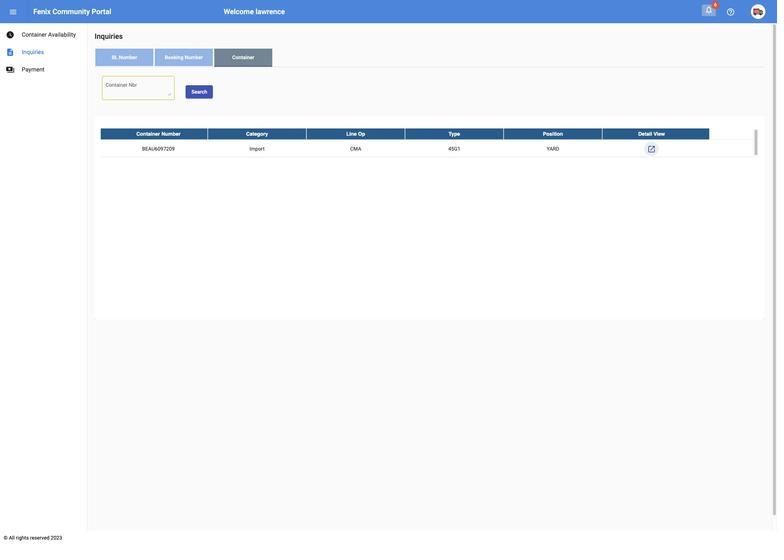 Task type: describe. For each thing, give the bounding box(es) containing it.
line op
[[347, 131, 366, 137]]

type column header
[[406, 128, 504, 139]]

no color image inside help_outline popup button
[[727, 8, 736, 16]]

number for container number
[[162, 131, 181, 137]]

container availability
[[22, 31, 76, 38]]

©
[[4, 535, 8, 541]]

reserved
[[30, 535, 49, 541]]

availability
[[48, 31, 76, 38]]

bl number
[[112, 54, 137, 60]]

help_outline
[[727, 8, 736, 16]]

description
[[6, 48, 15, 57]]

menu
[[9, 8, 17, 16]]

no color image containing description
[[6, 48, 15, 57]]

no color image for menu button
[[9, 8, 17, 16]]

booking number tab panel
[[95, 67, 765, 319]]

search
[[192, 89, 207, 95]]

community
[[53, 7, 90, 16]]

container number column header
[[101, 128, 208, 139]]

position column header
[[504, 128, 603, 139]]

1 horizontal spatial inquiries
[[95, 32, 123, 41]]

container for container number
[[136, 131, 160, 137]]

row containing container number
[[101, 128, 754, 140]]

help_outline button
[[724, 4, 739, 19]]

no color image for the "open_in_new" button
[[648, 145, 657, 154]]

watch_later
[[6, 30, 15, 39]]

bl
[[112, 54, 118, 60]]

type
[[449, 131, 461, 137]]

payments
[[6, 65, 15, 74]]

all
[[9, 535, 15, 541]]

position
[[544, 131, 564, 137]]

inquiries inside 'navigation'
[[22, 49, 44, 56]]

open_in_new row
[[101, 140, 754, 158]]

yard
[[547, 146, 560, 152]]

number for bl number
[[119, 54, 137, 60]]

detail view
[[639, 131, 666, 137]]

container number
[[136, 131, 181, 137]]

category column header
[[208, 128, 307, 139]]

open_in_new button
[[645, 142, 660, 156]]

© all rights reserved 2023
[[4, 535, 62, 541]]

line op column header
[[307, 128, 406, 139]]

beau6097209
[[142, 146, 175, 152]]

welcome
[[224, 7, 254, 16]]

lawrence
[[256, 7, 285, 16]]

cma
[[351, 146, 362, 152]]

open_in_new
[[648, 145, 657, 154]]



Task type: vqa. For each thing, say whether or not it's contained in the screenshot.
1st 'column header' from left
no



Task type: locate. For each thing, give the bounding box(es) containing it.
portal
[[92, 7, 111, 16]]

1 horizontal spatial number
[[162, 131, 181, 137]]

detail
[[639, 131, 653, 137]]

inquiries up 'bl'
[[95, 32, 123, 41]]

category
[[246, 131, 268, 137]]

2 horizontal spatial number
[[185, 54, 203, 60]]

container inside 'navigation'
[[22, 31, 47, 38]]

1 vertical spatial inquiries
[[22, 49, 44, 56]]

2 horizontal spatial container
[[233, 54, 255, 60]]

0 vertical spatial container
[[22, 31, 47, 38]]

rights
[[16, 535, 29, 541]]

no color image containing menu
[[9, 8, 17, 16]]

navigation containing watch_later
[[0, 23, 87, 78]]

no color image containing watch_later
[[6, 30, 15, 39]]

no color image up the description
[[6, 30, 15, 39]]

no color image down the description
[[6, 65, 15, 74]]

inquiries up payment at the left top
[[22, 49, 44, 56]]

fenix
[[33, 7, 51, 16]]

2 vertical spatial container
[[136, 131, 160, 137]]

inquiries
[[95, 32, 123, 41], [22, 49, 44, 56]]

container inside container number column header
[[136, 131, 160, 137]]

line
[[347, 131, 357, 137]]

no color image containing payments
[[6, 65, 15, 74]]

import
[[250, 146, 265, 152]]

None text field
[[106, 83, 171, 96]]

1 vertical spatial container
[[233, 54, 255, 60]]

number up beau6097209 at the top left
[[162, 131, 181, 137]]

row
[[101, 128, 754, 140]]

no color image for notifications_none popup button at the right top of page
[[705, 5, 714, 14]]

navigation
[[0, 23, 87, 78]]

no color image
[[705, 5, 714, 14], [9, 8, 17, 16], [6, 48, 15, 57], [6, 65, 15, 74], [648, 145, 657, 154]]

0 horizontal spatial container
[[22, 31, 47, 38]]

detail view column header
[[603, 128, 710, 139]]

no color image inside notifications_none popup button
[[705, 5, 714, 14]]

0 vertical spatial no color image
[[727, 8, 736, 16]]

container
[[22, 31, 47, 38], [233, 54, 255, 60], [136, 131, 160, 137]]

booking
[[165, 54, 184, 60]]

container for container availability
[[22, 31, 47, 38]]

no color image containing open_in_new
[[648, 145, 657, 154]]

no color image inside menu button
[[9, 8, 17, 16]]

number right 'bl'
[[119, 54, 137, 60]]

view
[[654, 131, 666, 137]]

no color image inside 'navigation'
[[6, 30, 15, 39]]

open_in_new grid
[[101, 128, 759, 158]]

welcome lawrence
[[224, 7, 285, 16]]

no color image up the watch_later
[[9, 8, 17, 16]]

notifications_none
[[705, 5, 714, 14]]

no color image containing notifications_none
[[705, 5, 714, 14]]

container for container
[[233, 54, 255, 60]]

booking number
[[165, 54, 203, 60]]

45g1
[[449, 146, 461, 152]]

0 vertical spatial inquiries
[[95, 32, 123, 41]]

2023
[[51, 535, 62, 541]]

op
[[359, 131, 366, 137]]

no color image right notifications_none popup button at the right top of page
[[727, 8, 736, 16]]

0 horizontal spatial number
[[119, 54, 137, 60]]

1 vertical spatial no color image
[[6, 30, 15, 39]]

number
[[119, 54, 137, 60], [185, 54, 203, 60], [162, 131, 181, 137]]

search button
[[186, 85, 213, 98]]

no color image left help_outline popup button
[[705, 5, 714, 14]]

1 horizontal spatial container
[[136, 131, 160, 137]]

number right booking
[[185, 54, 203, 60]]

number inside container number column header
[[162, 131, 181, 137]]

menu button
[[6, 4, 20, 19]]

no color image down detail view
[[648, 145, 657, 154]]

0 horizontal spatial inquiries
[[22, 49, 44, 56]]

1 horizontal spatial no color image
[[727, 8, 736, 16]]

no color image containing help_outline
[[727, 8, 736, 16]]

no color image down the watch_later
[[6, 48, 15, 57]]

fenix community portal
[[33, 7, 111, 16]]

notifications_none button
[[702, 4, 717, 16]]

number for booking number
[[185, 54, 203, 60]]

no color image inside the "open_in_new" button
[[648, 145, 657, 154]]

payment
[[22, 66, 45, 73]]

bl number tab panel
[[95, 67, 765, 319]]

0 horizontal spatial no color image
[[6, 30, 15, 39]]

no color image
[[727, 8, 736, 16], [6, 30, 15, 39]]



